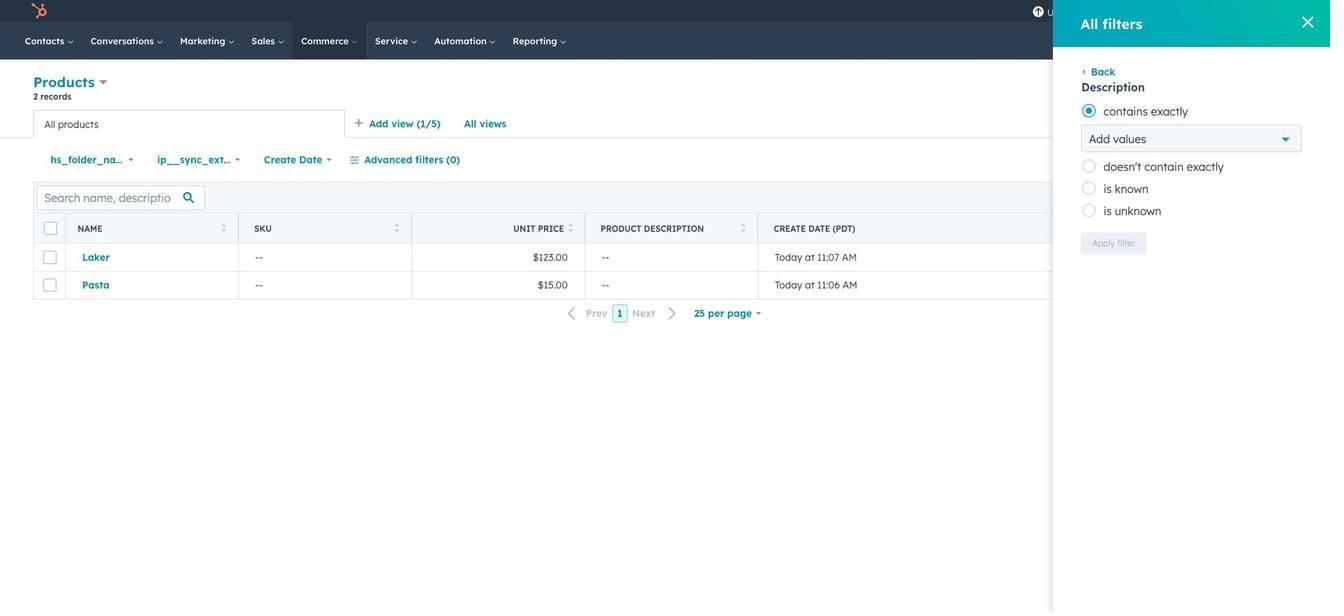 Task type: vqa. For each thing, say whether or not it's contained in the screenshot.
USERS
no



Task type: describe. For each thing, give the bounding box(es) containing it.
Search HubSpot search field
[[1125, 29, 1282, 53]]

marketplaces image
[[1126, 6, 1139, 19]]

2 press to sort. image from the left
[[394, 223, 399, 232]]

3 press to sort. image from the left
[[740, 223, 746, 232]]

1 press to sort. element from the left
[[221, 223, 226, 235]]

3 press to sort. element from the left
[[568, 223, 573, 235]]

4 press to sort. element from the left
[[740, 223, 746, 235]]

pagination navigation
[[560, 305, 685, 323]]

2 press to sort. element from the left
[[394, 223, 399, 235]]

Search name, description, or SKU search field
[[37, 185, 205, 210]]



Task type: locate. For each thing, give the bounding box(es) containing it.
press to sort. element
[[221, 223, 226, 235], [394, 223, 399, 235], [568, 223, 573, 235], [740, 223, 746, 235]]

2 horizontal spatial press to sort. image
[[740, 223, 746, 232]]

close image
[[1303, 17, 1314, 28]]

banner
[[33, 72, 1297, 110]]

menu
[[1025, 0, 1314, 22]]

1 press to sort. image from the left
[[221, 223, 226, 232]]

1 horizontal spatial press to sort. image
[[394, 223, 399, 232]]

0 horizontal spatial press to sort. image
[[221, 223, 226, 232]]

press to sort. image
[[221, 223, 226, 232], [394, 223, 399, 232], [740, 223, 746, 232]]

press to sort. image
[[568, 223, 573, 232]]

jacob simon image
[[1231, 5, 1244, 17]]



